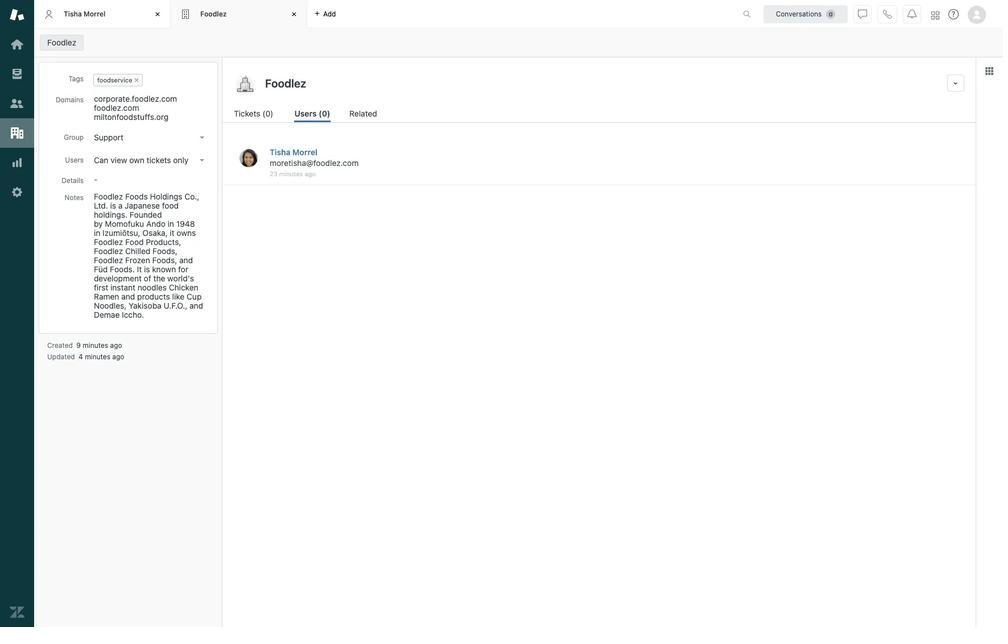 Task type: locate. For each thing, give the bounding box(es) containing it.
close image for foodlez
[[288, 9, 300, 20]]

and up the 'world's'
[[179, 255, 193, 265]]

0 horizontal spatial tisha
[[64, 10, 82, 18]]

noodles,
[[94, 301, 127, 311]]

(0) right tickets
[[262, 109, 273, 118]]

minutes
[[279, 170, 303, 178], [83, 341, 108, 350], [85, 353, 110, 361]]

is
[[144, 265, 150, 274]]

1 horizontal spatial (0)
[[319, 109, 330, 118]]

0 vertical spatial morrel
[[84, 10, 106, 18]]

foods, up known at top left
[[153, 246, 177, 256]]

ago right 4
[[112, 353, 124, 361]]

world's
[[167, 274, 194, 283]]

morrel inside tab
[[84, 10, 106, 18]]

can view own tickets only
[[94, 155, 189, 165]]

close image inside tisha morrel tab
[[152, 9, 163, 20]]

co.,
[[185, 192, 199, 201]]

1 vertical spatial minutes
[[83, 341, 108, 350]]

of
[[144, 274, 151, 283]]

conversations
[[776, 9, 822, 18]]

the
[[153, 274, 165, 283]]

domains
[[56, 96, 84, 104]]

morrel
[[84, 10, 106, 18], [292, 147, 317, 157]]

get started image
[[10, 37, 24, 52]]

own
[[129, 155, 144, 165]]

0 vertical spatial tisha
[[64, 10, 82, 18]]

tags
[[69, 75, 84, 83]]

1948
[[176, 219, 195, 229]]

morrel inside tisha morrel moretisha@foodlez.com 23 minutes ago
[[292, 147, 317, 157]]

tisha morrel moretisha@foodlez.com 23 minutes ago
[[270, 147, 359, 178]]

noodles chicken
[[138, 283, 198, 292]]

for
[[178, 265, 188, 274]]

tisha up 23
[[270, 147, 290, 157]]

(0)
[[262, 109, 273, 118], [319, 109, 330, 118]]

1 vertical spatial and
[[190, 301, 203, 311]]

close image
[[152, 9, 163, 20], [288, 9, 300, 20]]

created 9 minutes ago updated 4 minutes ago
[[47, 341, 124, 361]]

add button
[[307, 0, 343, 28]]

tisha up foodlez link
[[64, 10, 82, 18]]

1 close image from the left
[[152, 9, 163, 20]]

ramen and
[[94, 292, 135, 302]]

and right u.f.o.,
[[190, 301, 203, 311]]

1 vertical spatial ago
[[110, 341, 122, 350]]

tabs tab list
[[34, 0, 731, 28]]

known
[[152, 265, 176, 274]]

2 (0) from the left
[[319, 109, 330, 118]]

iccho.
[[122, 310, 144, 320]]

like cup
[[172, 292, 202, 302]]

1 (0) from the left
[[262, 109, 273, 118]]

None text field
[[262, 75, 943, 92]]

minutes right 9
[[83, 341, 108, 350]]

owns
[[177, 228, 196, 238]]

foods.
[[110, 265, 135, 274]]

minutes right 23
[[279, 170, 303, 178]]

ago down moretisha@foodlez.com at the left of the page
[[305, 170, 316, 178]]

a
[[118, 201, 123, 211]]

foodlez
[[200, 10, 227, 18], [47, 38, 76, 47], [94, 192, 123, 201], [94, 237, 123, 247], [94, 246, 123, 256], [94, 255, 123, 265]]

1 horizontal spatial close image
[[288, 9, 300, 20]]

(0) inside 'link'
[[319, 109, 330, 118]]

and
[[179, 255, 193, 265], [190, 301, 203, 311]]

foodservice link
[[97, 76, 132, 84]]

tisha inside tab
[[64, 10, 82, 18]]

minutes right 4
[[85, 353, 110, 361]]

foodlez.com
[[94, 103, 139, 113]]

morrel for tisha morrel
[[84, 10, 106, 18]]

views image
[[10, 67, 24, 81]]

1 horizontal spatial morrel
[[292, 147, 317, 157]]

tisha
[[64, 10, 82, 18], [270, 147, 290, 157]]

can
[[94, 155, 108, 165]]

ago
[[305, 170, 316, 178], [110, 341, 122, 350], [112, 353, 124, 361]]

1 horizontal spatial tisha
[[270, 147, 290, 157]]

0 vertical spatial minutes
[[279, 170, 303, 178]]

reporting image
[[10, 155, 24, 170]]

founded
[[130, 210, 162, 220]]

0 horizontal spatial (0)
[[262, 109, 273, 118]]

1 horizontal spatial users
[[294, 109, 317, 118]]

users
[[294, 109, 317, 118], [65, 156, 84, 164]]

related
[[349, 109, 377, 118]]

users up tisha morrel 'link'
[[294, 109, 317, 118]]

main element
[[0, 0, 34, 628]]

tickets (0) link
[[234, 108, 275, 122]]

corporate.foodlez.com foodlez.com miltonfoodstuffs.org
[[94, 94, 179, 122]]

holdings
[[150, 192, 182, 201]]

morrel up moretisha@foodlez.com at the left of the page
[[292, 147, 317, 157]]

23
[[270, 170, 277, 178]]

zendesk image
[[10, 605, 24, 620]]

tisha inside tisha morrel moretisha@foodlez.com 23 minutes ago
[[270, 147, 290, 157]]

4
[[79, 353, 83, 361]]

2 vertical spatial minutes
[[85, 353, 110, 361]]

close image inside foodlez tab
[[288, 9, 300, 20]]

tisha morrel tab
[[34, 0, 171, 28]]

notes
[[65, 193, 84, 202]]

0 horizontal spatial users
[[65, 156, 84, 164]]

0 vertical spatial users
[[294, 109, 317, 118]]

1 vertical spatial users
[[65, 156, 84, 164]]

related link
[[349, 108, 379, 122]]

1 vertical spatial morrel
[[292, 147, 317, 157]]

tisha for tisha morrel
[[64, 10, 82, 18]]

ago inside tisha morrel moretisha@foodlez.com 23 minutes ago
[[305, 170, 316, 178]]

add
[[323, 9, 336, 18]]

food
[[125, 237, 144, 247]]

ago down demae
[[110, 341, 122, 350]]

morrel up foodlez link
[[84, 10, 106, 18]]

foods,
[[153, 246, 177, 256], [152, 255, 177, 265]]

2 close image from the left
[[288, 9, 300, 20]]

chilled
[[125, 246, 150, 256]]

users up details
[[65, 156, 84, 164]]

0 vertical spatial ago
[[305, 170, 316, 178]]

0 horizontal spatial close image
[[152, 9, 163, 20]]

corporate.foodlez.com
[[94, 94, 177, 104]]

frozen
[[125, 255, 150, 265]]

1 vertical spatial tisha
[[270, 147, 290, 157]]

(0) left related
[[319, 109, 330, 118]]

arrow down image
[[200, 159, 204, 162]]

tisha morrel
[[64, 10, 106, 18]]

0 horizontal spatial morrel
[[84, 10, 106, 18]]

japanese
[[125, 201, 160, 211]]

users inside 'link'
[[294, 109, 317, 118]]

moretisha@foodlez.com
[[270, 158, 359, 168]]

morrel for tisha morrel moretisha@foodlez.com 23 minutes ago
[[292, 147, 317, 157]]

foodlez foods holdings co., ltd. is a japanese food holdings. founded by momofuku ando in 1948 in izumiōtsu, osaka, it owns foodlez food products, foodlez chilled foods, foodlez frozen foods, and füd foods. it is known for development of the world's first instant noodles chicken ramen and products like cup noodles, yakisoba u.f.o., and demae iccho.
[[94, 192, 205, 320]]



Task type: describe. For each thing, give the bounding box(es) containing it.
details
[[62, 176, 84, 185]]

created
[[47, 341, 73, 350]]

view
[[111, 155, 127, 165]]

foodlez link
[[40, 35, 84, 51]]

tisha morrel link
[[270, 147, 317, 157]]

icon_org image
[[234, 75, 257, 97]]

organizations image
[[10, 126, 24, 141]]

foodlez inside foodlez tab
[[200, 10, 227, 18]]

notifications image
[[908, 9, 917, 18]]

can view own tickets only button
[[90, 152, 209, 168]]

conversations button
[[764, 5, 848, 23]]

users (0) link
[[294, 108, 330, 122]]

miltonfoodstuffs.org
[[94, 112, 169, 122]]

demae
[[94, 310, 120, 320]]

secondary element
[[34, 31, 1003, 54]]

users for users
[[65, 156, 84, 164]]

2 vertical spatial ago
[[112, 353, 124, 361]]

it
[[137, 265, 142, 274]]

holdings.
[[94, 210, 127, 220]]

users for users (0)
[[294, 109, 317, 118]]

tickets
[[147, 155, 171, 165]]

foods, down products,
[[152, 255, 177, 265]]

customers image
[[10, 96, 24, 111]]

tisha for tisha morrel moretisha@foodlez.com 23 minutes ago
[[270, 147, 290, 157]]

products
[[137, 292, 170, 302]]

group
[[64, 133, 84, 142]]

apps image
[[985, 67, 994, 76]]

tickets
[[234, 109, 260, 118]]

zendesk products image
[[931, 11, 939, 19]]

ando in
[[146, 219, 174, 229]]

food
[[162, 201, 179, 211]]

füd
[[94, 265, 108, 274]]

by momofuku
[[94, 219, 144, 229]]

9
[[76, 341, 81, 350]]

updated
[[47, 353, 75, 361]]

yakisoba
[[129, 301, 161, 311]]

tickets (0)
[[234, 109, 273, 118]]

zendesk support image
[[10, 7, 24, 22]]

products,
[[146, 237, 181, 247]]

admin image
[[10, 185, 24, 200]]

foodservice menu
[[91, 72, 208, 89]]

users (0)
[[294, 109, 330, 118]]

first instant
[[94, 283, 135, 292]]

support button
[[90, 130, 209, 146]]

button displays agent's chat status as invisible. image
[[858, 9, 867, 18]]

(0) for tickets (0)
[[262, 109, 273, 118]]

foods
[[125, 192, 148, 201]]

foodlez tab
[[171, 0, 307, 28]]

support
[[94, 133, 123, 142]]

0 vertical spatial and
[[179, 255, 193, 265]]

close image for tisha morrel
[[152, 9, 163, 20]]

minutes inside tisha morrel moretisha@foodlez.com 23 minutes ago
[[279, 170, 303, 178]]

(0) for users (0)
[[319, 109, 330, 118]]

foodservice
[[97, 76, 132, 84]]

ltd. is
[[94, 201, 116, 211]]

get help image
[[948, 9, 959, 19]]

u.f.o.,
[[164, 301, 187, 311]]

only
[[173, 155, 189, 165]]

it
[[170, 228, 174, 238]]

in izumiōtsu, osaka,
[[94, 228, 168, 238]]

arrow down image
[[200, 137, 204, 139]]

foodlez inside foodlez link
[[47, 38, 76, 47]]

development
[[94, 274, 142, 283]]



Task type: vqa. For each thing, say whether or not it's contained in the screenshot.
ramen and in the left of the page
yes



